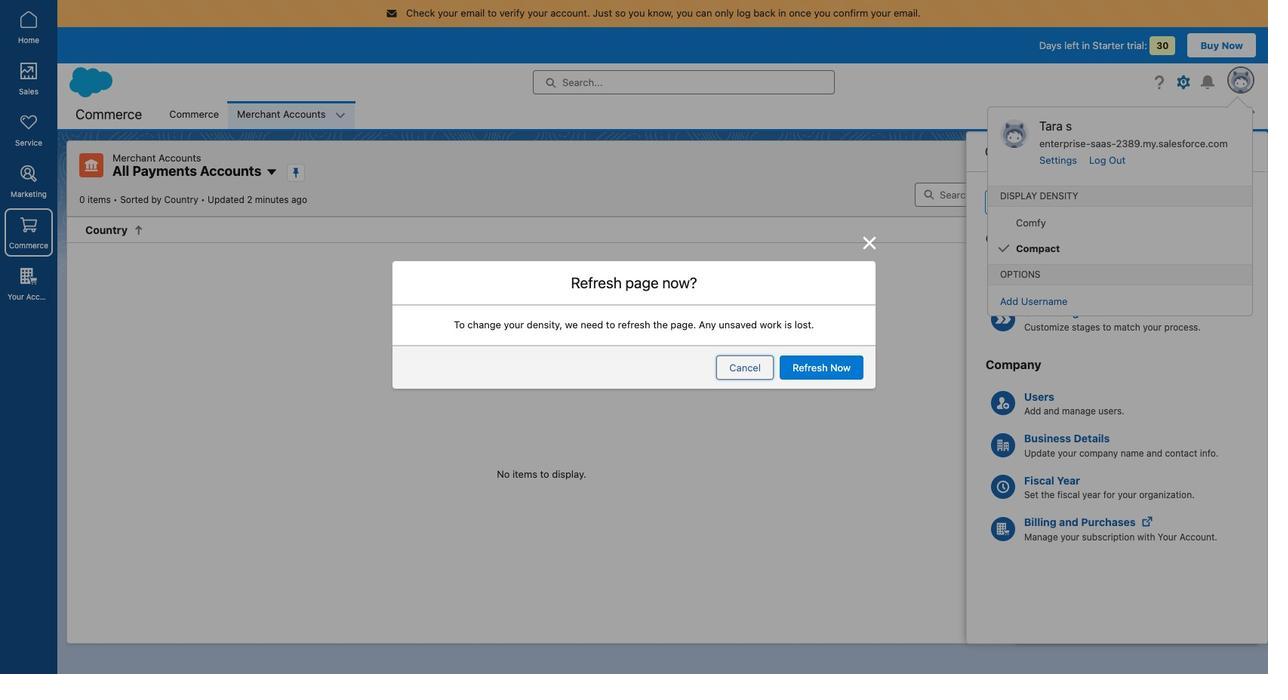 Task type: locate. For each thing, give the bounding box(es) containing it.
sales for sales
[[19, 87, 38, 96]]

the right 'set'
[[1041, 489, 1055, 500]]

to
[[454, 319, 465, 331]]

merchant inside merchant accounts "link"
[[237, 108, 280, 120]]

your
[[438, 7, 458, 19], [528, 7, 548, 19], [871, 7, 891, 19], [504, 319, 524, 331], [1143, 321, 1162, 332], [1058, 447, 1077, 459], [1118, 489, 1137, 500], [1061, 531, 1080, 542]]

check your email to verify your account. just so you know, you can only log back in once you confirm your email.
[[406, 7, 921, 19]]

sales down 'filter'
[[1024, 306, 1052, 319]]

now inside 'button'
[[830, 361, 851, 373]]

0 horizontal spatial now
[[830, 361, 851, 373]]

and
[[1044, 405, 1060, 417], [1147, 447, 1163, 459], [1059, 516, 1079, 528]]

1 horizontal spatial the
[[1041, 489, 1055, 500]]

0 vertical spatial in
[[778, 7, 786, 19]]

country
[[164, 194, 198, 205], [85, 223, 128, 236]]

purchases
[[1081, 516, 1136, 528]]

add down users
[[1024, 405, 1041, 417]]

0 vertical spatial the
[[653, 319, 668, 331]]

commerce
[[75, 106, 142, 122], [169, 108, 219, 120], [9, 241, 48, 250]]

business
[[1024, 432, 1071, 445]]

by right "sorted"
[[151, 194, 162, 205]]

filters up locked
[[1025, 226, 1058, 240]]

•
[[113, 194, 118, 205], [201, 194, 205, 205]]

sales inside sales stages customize stages to match your process.
[[1024, 306, 1052, 319]]

days left in starter trial: 30
[[1039, 39, 1169, 51]]

buy now
[[1201, 39, 1243, 51]]

refresh now
[[793, 361, 851, 373]]

your right change
[[504, 319, 524, 331]]

2 you from the left
[[677, 7, 693, 19]]

by down a
[[1059, 292, 1069, 303]]

1 horizontal spatial in
[[1082, 39, 1090, 51]]

0 vertical spatial country
[[164, 194, 198, 205]]

1 vertical spatial add
[[1024, 405, 1041, 417]]

1 horizontal spatial refresh
[[793, 361, 828, 373]]

0 horizontal spatial commerce link
[[5, 208, 53, 257]]

country left text default icon
[[85, 223, 128, 236]]

commerce up all
[[75, 106, 142, 122]]

merchant
[[237, 108, 280, 120], [112, 151, 156, 163]]

create
[[1024, 279, 1053, 291]]

0 vertical spatial refresh
[[571, 274, 622, 292]]

tara
[[1039, 119, 1063, 133]]

commerce link down marketing
[[5, 208, 53, 257]]

in right left
[[1082, 39, 1090, 51]]

check
[[406, 7, 435, 19]]

quick settings
[[985, 145, 1065, 158]]

all payments accounts|merchant accounts|list view element
[[66, 140, 1259, 644]]

2 • from the left
[[201, 194, 205, 205]]

in right 'back'
[[778, 7, 786, 19]]

2 horizontal spatial commerce
[[169, 108, 219, 120]]

and inside users add and manage users.
[[1044, 405, 1060, 417]]

commerce link
[[160, 101, 228, 129], [5, 208, 53, 257]]

home
[[18, 35, 39, 45]]

0 horizontal spatial add
[[1000, 295, 1018, 307]]

locked filters
[[1025, 260, 1089, 272]]

country down all payments accounts
[[164, 194, 198, 205]]

your right match
[[1143, 321, 1162, 332]]

open in new tab image
[[1166, 197, 1177, 207]]

the left page.
[[653, 319, 668, 331]]

manage
[[1024, 531, 1058, 542]]

1 vertical spatial refresh
[[793, 361, 828, 373]]

no
[[497, 468, 510, 480]]

2 horizontal spatial you
[[814, 7, 831, 19]]

1 • from the left
[[113, 194, 118, 205]]

0 vertical spatial items
[[87, 194, 111, 205]]

0 horizontal spatial merchant accounts
[[112, 151, 201, 163]]

select list display image
[[1135, 182, 1168, 206]]

refresh
[[571, 274, 622, 292], [793, 361, 828, 373]]

1 horizontal spatial merchant
[[237, 108, 280, 120]]

1 vertical spatial items
[[512, 468, 537, 480]]

0
[[79, 194, 85, 205]]

0 vertical spatial add
[[1000, 295, 1018, 307]]

0 horizontal spatial you
[[628, 7, 645, 19]]

log
[[737, 7, 751, 19]]

1 vertical spatial merchant accounts
[[112, 151, 201, 163]]

1 vertical spatial by
[[1059, 292, 1069, 303]]

1 horizontal spatial sales
[[1024, 306, 1052, 319]]

left
[[1064, 39, 1079, 51]]

1 horizontal spatial •
[[201, 194, 205, 205]]

commerce up all payments accounts
[[169, 108, 219, 120]]

30
[[1157, 40, 1169, 51]]

1 horizontal spatial filters
[[1061, 260, 1089, 272]]

your down business
[[1058, 447, 1077, 459]]

1 horizontal spatial you
[[677, 7, 693, 19]]

1 vertical spatial and
[[1147, 447, 1163, 459]]

1 vertical spatial commerce link
[[5, 208, 53, 257]]

log
[[1089, 154, 1106, 166]]

1 horizontal spatial add
[[1024, 405, 1041, 417]]

0 vertical spatial and
[[1044, 405, 1060, 417]]

minutes
[[255, 194, 289, 205]]

0 vertical spatial merchant
[[237, 108, 280, 120]]

to
[[488, 7, 497, 19], [606, 319, 615, 331], [1103, 321, 1111, 332], [540, 468, 549, 480]]

all
[[112, 163, 129, 179]]

1 horizontal spatial your
[[1158, 531, 1177, 542]]

• left updated on the top of page
[[201, 194, 205, 205]]

your inside quick settings dialog
[[1158, 531, 1177, 542]]

now
[[1222, 39, 1243, 51], [830, 361, 851, 373]]

your right for on the bottom
[[1118, 489, 1137, 500]]

update
[[1024, 447, 1055, 459]]

sales link
[[5, 54, 53, 103]]

refresh up "need"
[[571, 274, 622, 292]]

refresh down lost.
[[793, 361, 828, 373]]

1 vertical spatial country
[[85, 223, 128, 236]]

business details update your company name and contact info.
[[1024, 432, 1219, 459]]

tara s link
[[1039, 119, 1072, 133]]

now inside "button"
[[1222, 39, 1243, 51]]

customization
[[986, 231, 1071, 245]]

process.
[[1164, 321, 1201, 332]]

buy now button
[[1188, 33, 1256, 57]]

0 vertical spatial your
[[8, 292, 24, 301]]

items right no
[[512, 468, 537, 480]]

log out
[[1089, 154, 1126, 166]]

0 horizontal spatial filters
[[1025, 226, 1058, 240]]

your right with
[[1158, 531, 1177, 542]]

1 you from the left
[[628, 7, 645, 19]]

1 vertical spatial filters
[[1061, 260, 1089, 272]]

a
[[1055, 279, 1060, 291]]

0 vertical spatial by
[[151, 194, 162, 205]]

filters
[[1025, 226, 1058, 240], [1061, 260, 1089, 272]]

0 horizontal spatial the
[[653, 319, 668, 331]]

to right "need"
[[606, 319, 615, 331]]

your left account
[[8, 292, 24, 301]]

and down users
[[1044, 405, 1060, 417]]

items right 0
[[87, 194, 111, 205]]

quick settings dialog
[[966, 131, 1268, 644]]

all payments accounts
[[112, 163, 261, 179]]

settings down tara at the top right of the page
[[1020, 145, 1065, 158]]

add down the options
[[1000, 295, 1018, 307]]

your left email.
[[871, 7, 891, 19]]

settings inside dialog
[[1020, 145, 1065, 158]]

by
[[151, 194, 162, 205], [1059, 292, 1069, 303]]

your down billing and purchases
[[1061, 531, 1080, 542]]

1 vertical spatial the
[[1041, 489, 1055, 500]]

sales up service link
[[19, 87, 38, 96]]

your right verify
[[528, 7, 548, 19]]

0 vertical spatial commerce link
[[160, 101, 228, 129]]

commerce up your account link
[[9, 241, 48, 250]]

change
[[468, 319, 501, 331]]

sales
[[19, 87, 38, 96], [1024, 306, 1052, 319]]

1 vertical spatial your
[[1158, 531, 1177, 542]]

your left email
[[438, 7, 458, 19]]

you left can
[[677, 7, 693, 19]]

accounts
[[283, 108, 326, 120], [158, 151, 201, 163], [200, 163, 261, 179]]

account.
[[550, 7, 590, 19]]

0 horizontal spatial merchant
[[112, 151, 156, 163]]

and down fiscal at the bottom right
[[1059, 516, 1079, 528]]

0 horizontal spatial refresh
[[571, 274, 622, 292]]

you right 'once'
[[814, 7, 831, 19]]

verify
[[499, 7, 525, 19]]

filters up custom
[[1061, 260, 1089, 272]]

inverse image
[[860, 234, 879, 252]]

0 horizontal spatial •
[[113, 194, 118, 205]]

density options list
[[988, 210, 1252, 261]]

and right the name
[[1147, 447, 1163, 459]]

items
[[87, 194, 111, 205], [512, 468, 537, 480]]

the
[[653, 319, 668, 331], [1041, 489, 1055, 500]]

buy
[[1201, 39, 1219, 51]]

1 vertical spatial in
[[1082, 39, 1090, 51]]

billing and purchases
[[1024, 516, 1136, 528]]

0 horizontal spatial items
[[87, 194, 111, 205]]

0 vertical spatial now
[[1222, 39, 1243, 51]]

just
[[593, 7, 612, 19]]

refresh for refresh page now?
[[571, 274, 622, 292]]

list
[[160, 101, 1268, 129]]

commerce link up all payments accounts
[[160, 101, 228, 129]]

0 horizontal spatial sales
[[19, 87, 38, 96]]

1 vertical spatial now
[[830, 361, 851, 373]]

account.
[[1180, 531, 1218, 542]]

add
[[1000, 295, 1018, 307], [1024, 405, 1041, 417]]

1 horizontal spatial now
[[1222, 39, 1243, 51]]

to left match
[[1103, 321, 1111, 332]]

organization.
[[1139, 489, 1195, 500]]

out
[[1109, 154, 1126, 166]]

1 horizontal spatial by
[[1059, 292, 1069, 303]]

now?
[[662, 274, 697, 292]]

1 horizontal spatial items
[[512, 468, 537, 480]]

1 vertical spatial merchant
[[112, 151, 156, 163]]

accounts inside "link"
[[283, 108, 326, 120]]

you right so
[[628, 7, 645, 19]]

settings down enterprise-
[[1039, 154, 1077, 166]]

0 items • sorted by country • updated 2 minutes ago
[[79, 194, 307, 205]]

to left display.
[[540, 468, 549, 480]]

• left "sorted"
[[113, 194, 118, 205]]

0 vertical spatial merchant accounts
[[237, 108, 326, 120]]

refresh inside 'button'
[[793, 361, 828, 373]]

0 vertical spatial sales
[[19, 87, 38, 96]]

add inside users add and manage users.
[[1024, 405, 1041, 417]]

settings link
[[1039, 154, 1077, 166]]

updated
[[208, 194, 244, 205]]

to inside all payments accounts|merchant accounts|list view element
[[540, 468, 549, 480]]

filter
[[1035, 292, 1056, 303]]

1 vertical spatial sales
[[1024, 306, 1052, 319]]

quick
[[985, 145, 1017, 158]]

1 horizontal spatial merchant accounts
[[237, 108, 326, 120]]



Task type: describe. For each thing, give the bounding box(es) containing it.
days
[[1039, 39, 1062, 51]]

your account
[[8, 292, 56, 301]]

match
[[1114, 321, 1141, 332]]

0 horizontal spatial in
[[778, 7, 786, 19]]

unsaved
[[719, 319, 757, 331]]

s
[[1066, 119, 1072, 133]]

Search All Payments Accounts list view. search field
[[915, 182, 1096, 206]]

is
[[784, 319, 792, 331]]

density
[[1040, 190, 1078, 202]]

page.
[[671, 319, 696, 331]]

merchant accounts list item
[[228, 101, 354, 129]]

with
[[1137, 531, 1155, 542]]

subscription
[[1082, 531, 1135, 542]]

search...
[[562, 76, 603, 88]]

0 horizontal spatial commerce
[[9, 241, 48, 250]]

locked
[[1025, 260, 1058, 272]]

to change your density, we need to refresh the page. any unsaved work is lost.
[[454, 319, 814, 331]]

text default image
[[1142, 516, 1152, 527]]

any
[[699, 319, 716, 331]]

fiscal year set the fiscal year for your organization.
[[1024, 474, 1195, 500]]

can
[[696, 7, 712, 19]]

log out link
[[1089, 154, 1126, 166]]

and inside business details update your company name and contact info.
[[1147, 447, 1163, 459]]

your inside business details update your company name and contact info.
[[1058, 447, 1077, 459]]

density,
[[527, 319, 562, 331]]

2
[[247, 194, 252, 205]]

users
[[1024, 390, 1055, 403]]

enterprise-
[[1039, 137, 1091, 149]]

refresh for refresh now
[[793, 361, 828, 373]]

know,
[[648, 7, 674, 19]]

sales for sales stages customize stages to match your process.
[[1024, 306, 1052, 319]]

year
[[1057, 474, 1080, 486]]

service
[[15, 138, 42, 147]]

comfy button
[[988, 210, 1252, 236]]

1 horizontal spatial country
[[164, 194, 198, 205]]

for
[[1103, 489, 1115, 500]]

need
[[581, 319, 603, 331]]

to right email
[[488, 7, 497, 19]]

refresh
[[618, 319, 650, 331]]

items for 0
[[87, 194, 111, 205]]

1 horizontal spatial commerce
[[75, 106, 142, 122]]

setup
[[1133, 196, 1160, 208]]

display.
[[552, 468, 586, 480]]

0 vertical spatial filters
[[1025, 226, 1058, 240]]

3 you from the left
[[814, 7, 831, 19]]

list view controls image
[[1099, 182, 1132, 206]]

now for refresh now
[[830, 361, 851, 373]]

list containing commerce
[[160, 101, 1268, 129]]

work
[[760, 319, 782, 331]]

fields create a custom input field.
[[1024, 264, 1142, 291]]

so
[[615, 7, 626, 19]]

add username
[[1000, 295, 1068, 307]]

payments
[[132, 163, 197, 179]]

only
[[715, 7, 734, 19]]

1 horizontal spatial commerce link
[[160, 101, 228, 129]]

0 horizontal spatial country
[[85, 223, 128, 236]]

merchant inside all payments accounts|merchant accounts|list view element
[[112, 151, 156, 163]]

search... button
[[533, 70, 835, 94]]

text default image
[[134, 225, 144, 235]]

set
[[1024, 489, 1039, 500]]

name
[[1121, 447, 1144, 459]]

refresh page now?
[[571, 274, 697, 292]]

2389.my.salesforce.com
[[1116, 137, 1228, 149]]

your inside fiscal year set the fiscal year for your organization.
[[1118, 489, 1137, 500]]

marketing link
[[5, 157, 53, 205]]

merchant accounts inside "link"
[[237, 108, 326, 120]]

options
[[1000, 269, 1041, 280]]

cancel
[[729, 361, 761, 373]]

ago
[[291, 194, 307, 205]]

display
[[1000, 190, 1037, 202]]

now for buy now
[[1222, 39, 1243, 51]]

once
[[789, 7, 811, 19]]

users add and manage users.
[[1024, 390, 1125, 417]]

home link
[[5, 3, 53, 51]]

to inside sales stages customize stages to match your process.
[[1103, 321, 1111, 332]]

field.
[[1121, 279, 1142, 291]]

back
[[753, 7, 775, 19]]

service link
[[5, 106, 53, 154]]

fiscal
[[1057, 489, 1080, 500]]

open advanced setup
[[1058, 196, 1160, 208]]

your inside sales stages customize stages to match your process.
[[1143, 321, 1162, 332]]

all payments accounts status
[[79, 194, 208, 205]]

manage
[[1062, 405, 1096, 417]]

the inside fiscal year set the fiscal year for your organization.
[[1041, 489, 1055, 500]]

we
[[565, 319, 578, 331]]

email.
[[894, 7, 921, 19]]

stages
[[1055, 306, 1091, 319]]

tara s enterprise-saas-2389.my.salesforce.com
[[1039, 119, 1228, 149]]

stages
[[1072, 321, 1100, 332]]

advanced
[[1085, 196, 1130, 208]]

2 vertical spatial and
[[1059, 516, 1079, 528]]

details
[[1074, 432, 1110, 445]]

info.
[[1200, 447, 1219, 459]]

lost.
[[795, 319, 814, 331]]

trial:
[[1127, 39, 1147, 51]]

page
[[625, 274, 659, 292]]

open
[[1058, 196, 1082, 208]]

owner
[[1072, 292, 1100, 303]]

marketing
[[11, 189, 47, 199]]

billing
[[1024, 516, 1057, 528]]

filter by owner
[[1035, 292, 1100, 303]]

open advanced setup button
[[985, 190, 1249, 214]]

items for no
[[512, 468, 537, 480]]

comfy
[[1016, 216, 1046, 228]]

0 horizontal spatial your
[[8, 292, 24, 301]]

0 horizontal spatial by
[[151, 194, 162, 205]]

cancel button
[[717, 355, 774, 379]]

fields
[[1024, 264, 1055, 277]]

no items to display.
[[497, 468, 586, 480]]

sorted
[[120, 194, 149, 205]]

account
[[26, 292, 56, 301]]



Task type: vqa. For each thing, say whether or not it's contained in the screenshot.
email text field
no



